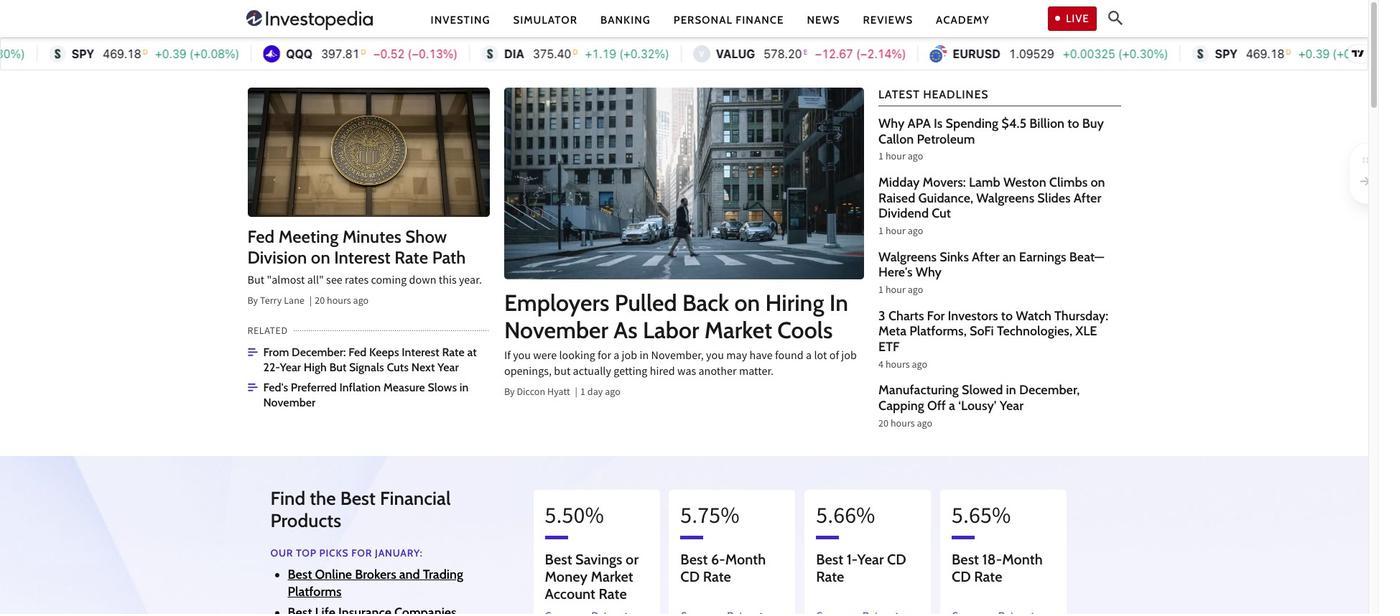 Task type: vqa. For each thing, say whether or not it's contained in the screenshot.
the to offer more competitive interest rates than those offered by traditional on the bottom of page
no



Task type: locate. For each thing, give the bounding box(es) containing it.
1 horizontal spatial 20
[[879, 416, 889, 432]]

in right slows
[[460, 381, 469, 395]]

3 hour from the top
[[886, 283, 906, 299]]

1-
[[847, 551, 857, 568]]

job right "of"
[[842, 348, 857, 366]]

hours right '4' in the bottom right of the page
[[886, 357, 910, 373]]

cd
[[887, 551, 907, 568], [681, 568, 700, 585], [952, 568, 971, 585]]

1 horizontal spatial fed
[[349, 345, 367, 359]]

hour down dividend
[[886, 224, 906, 240]]

rate down 5.75%
[[703, 568, 731, 585]]

walgreens inside walgreens sinks after an earnings beat— here's why 1 hour ago
[[879, 249, 937, 265]]

november down fed's
[[263, 396, 316, 410]]

0 horizontal spatial cd
[[681, 568, 700, 585]]

2 horizontal spatial in
[[1006, 382, 1016, 398]]

you left may
[[706, 348, 724, 366]]

sofi
[[970, 324, 994, 339]]

january:
[[375, 546, 423, 559]]

market inside employers pulled back on hiring in november as labor market cools
[[705, 316, 772, 344]]

fed inside related from december: fed keeps interest rate at 22-year high but signals cuts next year fed's preferred inflation measure slows in november
[[349, 345, 367, 359]]

walgreens left slides
[[976, 190, 1035, 206]]

employers pulled back on hiring in november as labor market cools
[[504, 289, 848, 344]]

in
[[640, 348, 649, 366], [460, 381, 469, 395], [1006, 382, 1016, 398]]

hours down see
[[327, 294, 351, 310]]

0 vertical spatial why
[[879, 116, 905, 132]]

hour down callon at the right of the page
[[886, 150, 906, 166]]

related
[[247, 324, 288, 340]]

to
[[1068, 116, 1079, 132], [1001, 308, 1013, 324]]

walgreens down dividend
[[879, 249, 937, 265]]

why inside why apa is spending $4.5 billion to buy callon petroleum 1 hour ago
[[879, 116, 905, 132]]

employers
[[504, 289, 610, 317]]

1 left 'day'
[[580, 385, 586, 401]]

1 horizontal spatial november
[[504, 316, 609, 344]]

0 horizontal spatial month
[[725, 551, 766, 568]]

20 down capping
[[879, 416, 889, 432]]

were
[[533, 348, 557, 366]]

why
[[879, 116, 905, 132], [916, 265, 942, 280]]

1 horizontal spatial interest
[[402, 345, 440, 359]]

november up were
[[504, 316, 609, 344]]

0 horizontal spatial interest
[[334, 247, 391, 268]]

november inside employers pulled back on hiring in november as labor market cools
[[504, 316, 609, 344]]

4
[[879, 357, 884, 373]]

walgreens inside midday movers: lamb weston climbs on raised guidance, walgreens slides after dividend cut 1 hour ago
[[976, 190, 1035, 206]]

division
[[247, 247, 307, 268]]

best inside best 18-month cd rate
[[952, 551, 979, 568]]

best right the the
[[340, 487, 376, 510]]

1 horizontal spatial job
[[842, 348, 857, 366]]

personal
[[674, 13, 733, 26]]

a right the for
[[614, 348, 620, 366]]

best up account
[[545, 551, 572, 568]]

manufacturing
[[879, 382, 959, 398]]

ago down the rates
[[353, 294, 369, 310]]

month inside best 18-month cd rate
[[1002, 551, 1043, 568]]

1 vertical spatial interest
[[402, 345, 440, 359]]

1 vertical spatial to
[[1001, 308, 1013, 324]]

fed inside fed meeting minutes show division on interest rate path but "almost all" see rates coming down this year.
[[247, 226, 275, 247]]

walgreens
[[976, 190, 1035, 206], [879, 249, 937, 265]]

20 inside manufacturing slowed in december, capping off a 'lousy' year 20 hours ago
[[879, 416, 889, 432]]

6-
[[711, 551, 725, 568]]

0 vertical spatial but
[[247, 273, 264, 291]]

5.66%
[[816, 501, 875, 536]]

after left an at the right of page
[[972, 249, 1000, 265]]

fed up signals
[[349, 345, 367, 359]]

0 horizontal spatial but
[[247, 273, 264, 291]]

1 vertical spatial on
[[311, 247, 330, 268]]

rate inside best 6-month cd rate
[[703, 568, 731, 585]]

after
[[1074, 190, 1102, 206], [972, 249, 1000, 265]]

0 vertical spatial market
[[705, 316, 772, 344]]

month down "5.65%"
[[1002, 551, 1043, 568]]

0 horizontal spatial job
[[622, 348, 637, 366]]

2 horizontal spatial on
[[1091, 175, 1105, 191]]

ago up manufacturing
[[912, 357, 928, 373]]

2 hour from the top
[[886, 224, 906, 240]]

market inside best savings or money market account rate
[[591, 568, 633, 585]]

you
[[513, 348, 531, 366], [706, 348, 724, 366]]

interest up next
[[402, 345, 440, 359]]

1 vertical spatial by
[[504, 385, 515, 401]]

0 vertical spatial on
[[1091, 175, 1105, 191]]

at
[[467, 345, 477, 359]]

best 6-month cd rate
[[681, 551, 766, 585]]

you right the if
[[513, 348, 531, 366]]

cd inside best 6-month cd rate
[[681, 568, 700, 585]]

$4.5
[[1002, 116, 1027, 132]]

for
[[927, 308, 945, 324]]

year right 'lousy'
[[1000, 398, 1024, 414]]

month inside best 6-month cd rate
[[725, 551, 766, 568]]

1 horizontal spatial why
[[916, 265, 942, 280]]

from
[[263, 345, 289, 359]]

ago
[[908, 150, 923, 166], [908, 224, 923, 240], [908, 283, 923, 299], [353, 294, 369, 310], [912, 357, 928, 373], [605, 385, 621, 401], [917, 416, 933, 432]]

apa
[[908, 116, 931, 132]]

2 month from the left
[[1002, 551, 1043, 568]]

0 vertical spatial walgreens
[[976, 190, 1035, 206]]

best inside best 1-year cd rate
[[816, 551, 844, 568]]

a right off
[[949, 398, 955, 414]]

to left buy
[[1068, 116, 1079, 132]]

best savings or money market account rate
[[545, 551, 639, 603]]

after inside midday movers: lamb weston climbs on raised guidance, walgreens slides after dividend cut 1 hour ago
[[1074, 190, 1102, 206]]

hour inside midday movers: lamb weston climbs on raised guidance, walgreens slides after dividend cut 1 hour ago
[[886, 224, 906, 240]]

1 inside midday movers: lamb weston climbs on raised guidance, walgreens slides after dividend cut 1 hour ago
[[879, 224, 884, 240]]

1 vertical spatial why
[[916, 265, 942, 280]]

back
[[682, 289, 729, 317]]

ago right 'day'
[[605, 385, 621, 401]]

1 vertical spatial hours
[[886, 357, 910, 373]]

midday movers: lamb weston climbs on raised guidance, walgreens slides after dividend cut 1 hour ago
[[879, 175, 1105, 240]]

by left terry
[[247, 294, 258, 310]]

ago up charts
[[908, 283, 923, 299]]

by for by terry lane
[[247, 294, 258, 310]]

cd inside best 1-year cd rate
[[887, 551, 907, 568]]

hour down the here's
[[886, 283, 906, 299]]

best for 5.50%
[[545, 551, 572, 568]]

0 horizontal spatial you
[[513, 348, 531, 366]]

0 horizontal spatial on
[[311, 247, 330, 268]]

2 vertical spatial hour
[[886, 283, 906, 299]]

best left 18-
[[952, 551, 979, 568]]

1 down the here's
[[879, 283, 884, 299]]

getting
[[614, 364, 648, 382]]

20 hours ago
[[315, 294, 369, 310]]

1 down callon at the right of the page
[[879, 150, 884, 166]]

financial
[[380, 487, 451, 510]]

interest up the rates
[[334, 247, 391, 268]]

1 horizontal spatial market
[[705, 316, 772, 344]]

1 vertical spatial hour
[[886, 224, 906, 240]]

1 horizontal spatial to
[[1068, 116, 1079, 132]]

picks
[[319, 546, 349, 559]]

diccon
[[517, 385, 545, 401]]

2 horizontal spatial cd
[[952, 568, 971, 585]]

on inside midday movers: lamb weston climbs on raised guidance, walgreens slides after dividend cut 1 hour ago
[[1091, 175, 1105, 191]]

hour inside walgreens sinks after an earnings beat— here's why 1 hour ago
[[886, 283, 906, 299]]

best inside best savings or money market account rate
[[545, 551, 572, 568]]

1 vertical spatial market
[[591, 568, 633, 585]]

search image
[[1108, 11, 1123, 25]]

0 vertical spatial hours
[[327, 294, 351, 310]]

market right the 'money'
[[591, 568, 633, 585]]

0 horizontal spatial 20
[[315, 294, 325, 310]]

a left lot
[[806, 348, 812, 366]]

0 horizontal spatial by
[[247, 294, 258, 310]]

1 vertical spatial after
[[972, 249, 1000, 265]]

best left 6-
[[681, 551, 708, 568]]

rate left at at bottom left
[[442, 345, 465, 359]]

0 vertical spatial fed
[[247, 226, 275, 247]]

cd for 5.75%
[[681, 568, 700, 585]]

online
[[315, 567, 352, 583]]

for
[[352, 546, 372, 559]]

0 vertical spatial november
[[504, 316, 609, 344]]

rate down savings
[[599, 585, 627, 603]]

rate inside fed meeting minutes show division on interest rate path but "almost all" see rates coming down this year.
[[395, 247, 428, 268]]

year inside best 1-year cd rate
[[857, 551, 884, 568]]

hour inside why apa is spending $4.5 billion to buy callon petroleum 1 hour ago
[[886, 150, 906, 166]]

2 vertical spatial on
[[734, 289, 760, 317]]

1 month from the left
[[725, 551, 766, 568]]

ago down dividend
[[908, 224, 923, 240]]

ago inside walgreens sinks after an earnings beat— here's why 1 hour ago
[[908, 283, 923, 299]]

matter.
[[739, 364, 774, 382]]

fed left meeting
[[247, 226, 275, 247]]

20 down all"
[[315, 294, 325, 310]]

0 vertical spatial interest
[[334, 247, 391, 268]]

1 hour from the top
[[886, 150, 906, 166]]

academy link
[[936, 13, 990, 28]]

products
[[270, 510, 341, 533]]

1 horizontal spatial cd
[[887, 551, 907, 568]]

year
[[280, 360, 301, 374], [438, 360, 459, 374], [1000, 398, 1024, 414], [857, 551, 884, 568]]

rate left 1-
[[816, 568, 844, 585]]

in inside manufacturing slowed in december, capping off a 'lousy' year 20 hours ago
[[1006, 382, 1016, 398]]

is
[[934, 116, 943, 132]]

1 horizontal spatial month
[[1002, 551, 1043, 568]]

to left the watch
[[1001, 308, 1013, 324]]

of
[[830, 348, 839, 366]]

1 day ago
[[580, 385, 621, 401]]

0 horizontal spatial market
[[591, 568, 633, 585]]

best left 1-
[[816, 551, 844, 568]]

best inside find the best financial products
[[340, 487, 376, 510]]

best up platforms
[[288, 567, 312, 583]]

0 horizontal spatial november
[[263, 396, 316, 410]]

xle
[[1076, 324, 1097, 339]]

path
[[432, 247, 466, 268]]

1 down dividend
[[879, 224, 884, 240]]

0 horizontal spatial fed
[[247, 226, 275, 247]]

1 vertical spatial november
[[263, 396, 316, 410]]

in inside related from december: fed keeps interest rate at 22-year high but signals cuts next year fed's preferred inflation measure slows in november
[[460, 381, 469, 395]]

ago down off
[[917, 416, 933, 432]]

headlines
[[923, 88, 989, 101]]

cd left 18-
[[952, 568, 971, 585]]

rates
[[345, 273, 369, 291]]

month down 5.75%
[[725, 551, 766, 568]]

in left hired
[[640, 348, 649, 366]]

month
[[725, 551, 766, 568], [1002, 551, 1043, 568]]

raised
[[879, 190, 916, 206]]

cd for 5.66%
[[887, 551, 907, 568]]

dividend
[[879, 206, 929, 222]]

0 vertical spatial hour
[[886, 150, 906, 166]]

1 inside walgreens sinks after an earnings beat— here's why 1 hour ago
[[879, 283, 884, 299]]

account
[[545, 585, 596, 603]]

by for by diccon hyatt
[[504, 385, 515, 401]]

platforms,
[[910, 324, 967, 339]]

0 horizontal spatial why
[[879, 116, 905, 132]]

in right slowed
[[1006, 382, 1016, 398]]

after right slides
[[1074, 190, 1102, 206]]

on right back
[[734, 289, 760, 317]]

beat—
[[1070, 249, 1104, 265]]

why apa is spending $4.5 billion to buy callon petroleum 1 hour ago
[[879, 116, 1104, 166]]

0 horizontal spatial to
[[1001, 308, 1013, 324]]

rate inside best 1-year cd rate
[[816, 568, 844, 585]]

rate up down
[[395, 247, 428, 268]]

1 vertical spatial 20
[[879, 416, 889, 432]]

in inside the if you were looking for a job in november, you may have found a lot of job openings, but actually getting hired was another matter.
[[640, 348, 649, 366]]

a
[[614, 348, 620, 366], [806, 348, 812, 366], [949, 398, 955, 414]]

cd for 5.65%
[[952, 568, 971, 585]]

cd left 6-
[[681, 568, 700, 585]]

1 vertical spatial fed
[[349, 345, 367, 359]]

job right the for
[[622, 348, 637, 366]]

best inside best 6-month cd rate
[[681, 551, 708, 568]]

2 job from the left
[[842, 348, 857, 366]]

inflation
[[339, 381, 381, 395]]

if
[[504, 348, 511, 366]]

hiring
[[765, 289, 824, 317]]

why right the here's
[[916, 265, 942, 280]]

personal finance
[[674, 13, 784, 26]]

market up may
[[705, 316, 772, 344]]

1 horizontal spatial you
[[706, 348, 724, 366]]

1 horizontal spatial on
[[734, 289, 760, 317]]

rate down "5.65%"
[[974, 568, 1003, 585]]

for
[[598, 348, 611, 366]]

actually
[[573, 364, 611, 382]]

slides
[[1038, 190, 1071, 206]]

on right climbs
[[1091, 175, 1105, 191]]

ago inside midday movers: lamb weston climbs on raised guidance, walgreens slides after dividend cut 1 hour ago
[[908, 224, 923, 240]]

1 vertical spatial walgreens
[[879, 249, 937, 265]]

month for 5.75%
[[725, 551, 766, 568]]

0 horizontal spatial walgreens
[[879, 249, 937, 265]]

1 horizontal spatial but
[[329, 360, 347, 374]]

1 horizontal spatial walgreens
[[976, 190, 1035, 206]]

this
[[439, 273, 457, 291]]

2 horizontal spatial a
[[949, 398, 955, 414]]

fed meeting minutes show division on interest rate path but "almost all" see rates coming down this year.
[[247, 226, 482, 291]]

0 vertical spatial to
[[1068, 116, 1079, 132]]

cd inside best 18-month cd rate
[[952, 568, 971, 585]]

hours inside 3 charts for investors to watch thursday: meta platforms, sofi technologies, xle etf 4 hours ago
[[886, 357, 910, 373]]

why left apa
[[879, 116, 905, 132]]

if you were looking for a job in november, you may have found a lot of job openings, but actually getting hired was another matter.
[[504, 348, 857, 382]]

but up terry
[[247, 273, 264, 291]]

lot
[[814, 348, 827, 366]]

1 horizontal spatial by
[[504, 385, 515, 401]]

1 horizontal spatial after
[[1074, 190, 1102, 206]]

a inside manufacturing slowed in december, capping off a 'lousy' year 20 hours ago
[[949, 398, 955, 414]]

hours inside manufacturing slowed in december, capping off a 'lousy' year 20 hours ago
[[891, 416, 915, 432]]

0 horizontal spatial a
[[614, 348, 620, 366]]

watch
[[1016, 308, 1052, 324]]

movers:
[[923, 175, 966, 191]]

but right high
[[329, 360, 347, 374]]

ago down callon at the right of the page
[[908, 150, 923, 166]]

openings,
[[504, 364, 552, 382]]

best online brokers and trading platforms link
[[288, 567, 463, 600]]

0 horizontal spatial after
[[972, 249, 1000, 265]]

1 inside why apa is spending $4.5 billion to buy callon petroleum 1 hour ago
[[879, 150, 884, 166]]

1 vertical spatial but
[[329, 360, 347, 374]]

cd right 1-
[[887, 551, 907, 568]]

on inside employers pulled back on hiring in november as labor market cools
[[734, 289, 760, 317]]

1 horizontal spatial in
[[640, 348, 649, 366]]

pulled
[[615, 289, 677, 317]]

by left diccon
[[504, 385, 515, 401]]

on inside fed meeting minutes show division on interest rate path but "almost all" see rates coming down this year.
[[311, 247, 330, 268]]

year down 5.66%
[[857, 551, 884, 568]]

on
[[1091, 175, 1105, 191], [311, 247, 330, 268], [734, 289, 760, 317]]

preferred
[[291, 381, 337, 395]]

best for 5.66%
[[816, 551, 844, 568]]

on up all"
[[311, 247, 330, 268]]

2 vertical spatial hours
[[891, 416, 915, 432]]

1 job from the left
[[622, 348, 637, 366]]

0 vertical spatial after
[[1074, 190, 1102, 206]]

0 vertical spatial by
[[247, 294, 258, 310]]

but
[[554, 364, 571, 382]]

0 horizontal spatial in
[[460, 381, 469, 395]]

"almost
[[267, 273, 305, 291]]

slows
[[428, 381, 457, 395]]

month for 5.65%
[[1002, 551, 1043, 568]]

hours down capping
[[891, 416, 915, 432]]



Task type: describe. For each thing, give the bounding box(es) containing it.
live
[[1066, 12, 1089, 25]]

platforms
[[288, 584, 342, 600]]

5.50%
[[545, 501, 604, 536]]

18-
[[982, 551, 1002, 568]]

interest inside related from december: fed keeps interest rate at 22-year high but signals cuts next year fed's preferred inflation measure slows in november
[[402, 345, 440, 359]]

spending
[[946, 116, 999, 132]]

or
[[626, 551, 639, 568]]

rate inside best savings or money market account rate
[[599, 585, 627, 603]]

climbs
[[1049, 175, 1088, 191]]

why inside walgreens sinks after an earnings beat— here's why 1 hour ago
[[916, 265, 942, 280]]

the
[[310, 487, 336, 510]]

after inside walgreens sinks after an earnings beat— here's why 1 hour ago
[[972, 249, 1000, 265]]

another
[[699, 364, 737, 382]]

simulator link
[[513, 13, 578, 28]]

top
[[296, 546, 317, 559]]

terry
[[260, 294, 282, 310]]

2 you from the left
[[706, 348, 724, 366]]

on for climbs
[[1091, 175, 1105, 191]]

billion
[[1030, 116, 1065, 132]]

reviews
[[863, 13, 913, 26]]

november inside related from december: fed keeps interest rate at 22-year high but signals cuts next year fed's preferred inflation measure slows in november
[[263, 396, 316, 410]]

find
[[270, 487, 306, 510]]

investing link
[[431, 13, 490, 28]]

'lousy'
[[958, 398, 997, 414]]

by diccon hyatt
[[504, 385, 570, 401]]

keeps
[[369, 345, 399, 359]]

december:
[[292, 345, 346, 359]]

show
[[405, 226, 447, 247]]

midday
[[879, 175, 920, 191]]

best online brokers and trading platforms
[[288, 567, 463, 600]]

down
[[409, 273, 436, 291]]

and
[[399, 567, 420, 583]]

hired
[[650, 364, 675, 382]]

investors
[[948, 308, 998, 324]]

best for 5.75%
[[681, 551, 708, 568]]

live link
[[1048, 6, 1097, 31]]

us federal reserve board of governors at the william mcchesney martin jr. federal reserve building in washington, dc, us image
[[247, 88, 490, 217]]

best 18-month cd rate
[[952, 551, 1043, 585]]

trading
[[423, 567, 463, 583]]

high
[[304, 360, 327, 374]]

1 horizontal spatial a
[[806, 348, 812, 366]]

reviews link
[[863, 13, 913, 28]]

cools
[[778, 316, 833, 344]]

to inside 3 charts for investors to watch thursday: meta platforms, sofi technologies, xle etf 4 hours ago
[[1001, 308, 1013, 324]]

best inside best online brokers and trading platforms
[[288, 567, 312, 583]]

buy
[[1082, 116, 1104, 132]]

banking link
[[601, 13, 651, 28]]

hyatt
[[547, 385, 570, 401]]

latest headlines
[[879, 88, 989, 101]]

find the best financial products
[[270, 487, 451, 533]]

may
[[727, 348, 747, 366]]

investing
[[431, 13, 490, 26]]

see
[[326, 273, 343, 291]]

found
[[775, 348, 804, 366]]

in
[[830, 289, 848, 317]]

cuts
[[387, 360, 409, 374]]

ago inside manufacturing slowed in december, capping off a 'lousy' year 20 hours ago
[[917, 416, 933, 432]]

3 charts for investors to watch thursday: meta platforms, sofi technologies, xle etf 4 hours ago
[[879, 308, 1109, 373]]

22-
[[263, 360, 280, 374]]

5.75%
[[681, 501, 740, 536]]

an
[[1003, 249, 1016, 265]]

fed's preferred inflation measure slows in november link
[[247, 381, 490, 411]]

on for division
[[311, 247, 330, 268]]

as
[[614, 316, 638, 344]]

labor
[[643, 316, 699, 344]]

to inside why apa is spending $4.5 billion to buy callon petroleum 1 hour ago
[[1068, 116, 1079, 132]]

year down from
[[280, 360, 301, 374]]

meta
[[879, 324, 907, 339]]

from december: fed keeps interest rate at 22-year high but signals cuts next year link
[[247, 345, 490, 375]]

minutes
[[342, 226, 402, 247]]

investopedia homepage image
[[246, 9, 372, 32]]

5.65%
[[952, 501, 1011, 536]]

off
[[927, 398, 946, 414]]

rate inside related from december: fed keeps interest rate at 22-year high but signals cuts next year fed's preferred inflation measure slows in november
[[442, 345, 465, 359]]

earnings
[[1019, 249, 1067, 265]]

news
[[807, 13, 840, 26]]

best for 5.65%
[[952, 551, 979, 568]]

interest inside fed meeting minutes show division on interest rate path but "almost all" see rates coming down this year.
[[334, 247, 391, 268]]

petroleum
[[917, 131, 975, 147]]

ago inside 3 charts for investors to watch thursday: meta platforms, sofi technologies, xle etf 4 hours ago
[[912, 357, 928, 373]]

a man crossing a street in manhattan image
[[504, 88, 864, 280]]

banking
[[601, 13, 651, 26]]

all"
[[307, 273, 324, 291]]

signals
[[349, 360, 384, 374]]

rate inside best 18-month cd rate
[[974, 568, 1003, 585]]

year inside manufacturing slowed in december, capping off a 'lousy' year 20 hours ago
[[1000, 398, 1024, 414]]

0 vertical spatial 20
[[315, 294, 325, 310]]

december,
[[1019, 382, 1080, 398]]

etf
[[879, 339, 900, 355]]

manufacturing slowed in december, capping off a 'lousy' year 20 hours ago
[[879, 382, 1080, 432]]

our top picks for january:
[[270, 546, 423, 559]]

finance
[[736, 13, 784, 26]]

year up slows
[[438, 360, 459, 374]]

by terry lane
[[247, 294, 305, 310]]

ago inside why apa is spending $4.5 billion to buy callon petroleum 1 hour ago
[[908, 150, 923, 166]]

but inside fed meeting minutes show division on interest rate path but "almost all" see rates coming down this year.
[[247, 273, 264, 291]]

but inside related from december: fed keeps interest rate at 22-year high but signals cuts next year fed's preferred inflation measure slows in november
[[329, 360, 347, 374]]

guidance,
[[918, 190, 974, 206]]

was
[[677, 364, 696, 382]]

charts
[[889, 308, 924, 324]]

lamb
[[969, 175, 1001, 191]]

technologies,
[[997, 324, 1073, 339]]

1 you from the left
[[513, 348, 531, 366]]



